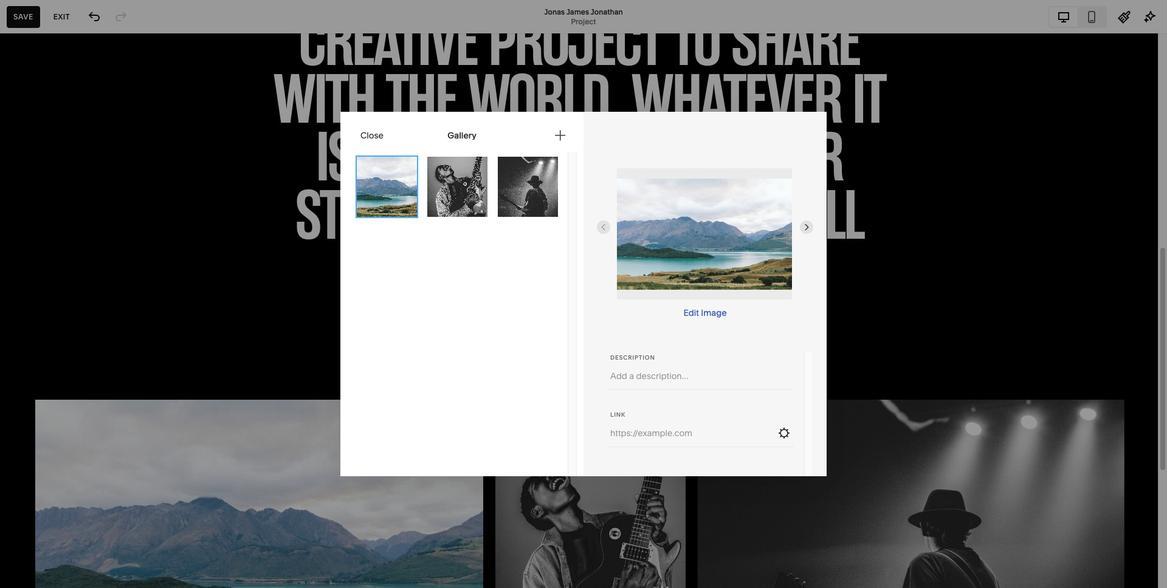 Task type: describe. For each thing, give the bounding box(es) containing it.
link
[[611, 412, 626, 418]]

https://example.com text field
[[611, 420, 773, 447]]

james
[[567, 7, 589, 16]]

website
[[23, 22, 57, 31]]

project
[[571, 17, 596, 26]]

jonas james jonathan project
[[545, 7, 623, 26]]

add block icon image
[[554, 129, 567, 142]]

close
[[361, 130, 384, 141]]

description
[[611, 355, 655, 361]]

edit
[[684, 308, 699, 319]]



Task type: locate. For each thing, give the bounding box(es) containing it.
close button
[[353, 124, 392, 147]]

save button
[[7, 6, 40, 28]]

jonathan
[[591, 7, 623, 16]]

Description text field
[[611, 370, 791, 383]]

chevron large right dark icon image
[[802, 223, 812, 232]]

website button
[[0, 13, 70, 40]]

gallery
[[448, 130, 477, 141]]

tab list
[[1050, 7, 1106, 26]]

image
[[701, 308, 727, 319]]

settings heavy icon image
[[778, 427, 791, 440]]

jonas
[[545, 7, 565, 16]]

grid grid
[[0, 82, 241, 579]]

save
[[13, 12, 33, 21]]

edit image
[[684, 308, 727, 319]]

chevron large left light icon image
[[599, 223, 609, 232]]

edit image button
[[680, 300, 731, 327]]

exit button
[[47, 6, 77, 28]]

exit
[[53, 12, 70, 21]]



Task type: vqa. For each thing, say whether or not it's contained in the screenshot.
the choose
no



